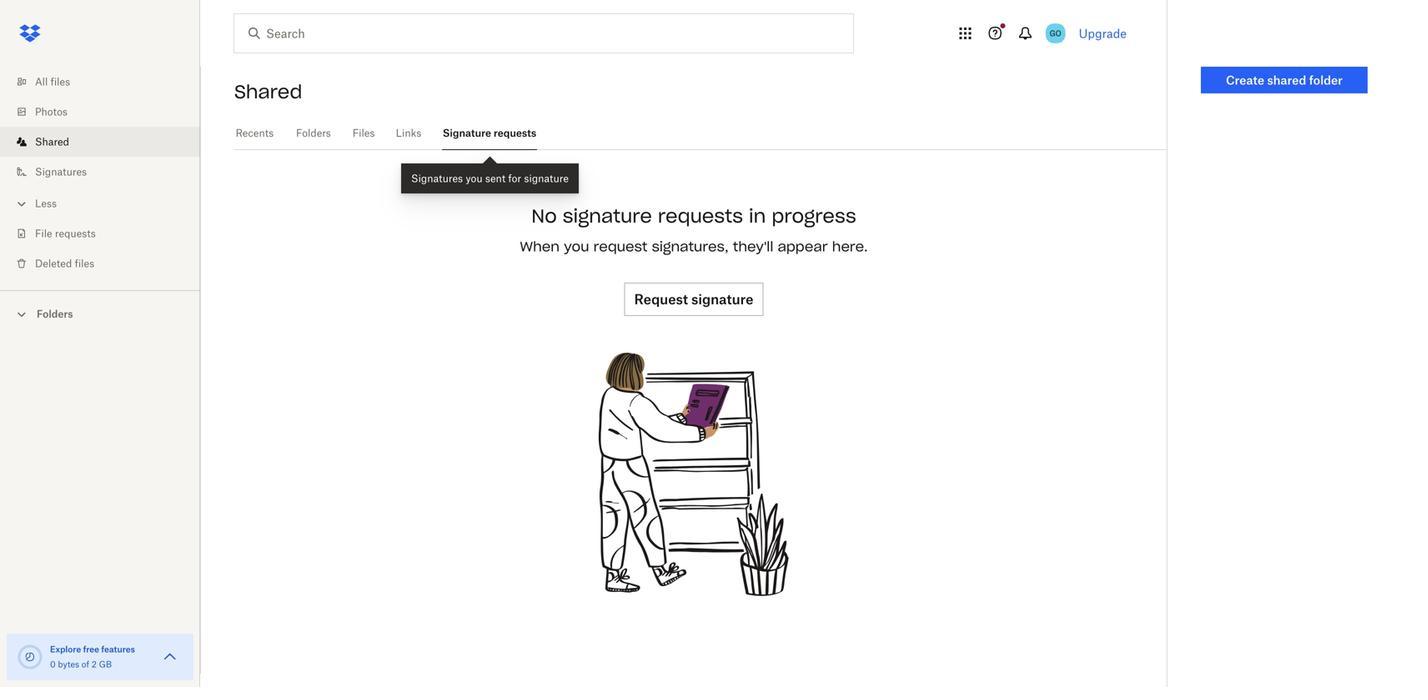 Task type: locate. For each thing, give the bounding box(es) containing it.
recents
[[236, 127, 274, 139]]

explore
[[50, 645, 81, 655]]

less
[[35, 197, 57, 210]]

shared list item
[[0, 127, 200, 157]]

signatures up the less
[[35, 166, 87, 178]]

illustration of an empty shelf image
[[569, 350, 819, 600]]

0 horizontal spatial files
[[51, 76, 70, 88]]

signatures
[[35, 166, 87, 178], [411, 172, 463, 185]]

0
[[50, 660, 56, 670]]

shared
[[234, 80, 302, 103], [35, 136, 69, 148]]

1 horizontal spatial requests
[[494, 127, 537, 139]]

0 horizontal spatial you
[[466, 172, 483, 185]]

request
[[635, 291, 688, 308]]

1 horizontal spatial shared
[[234, 80, 302, 103]]

for
[[508, 172, 522, 185]]

you left sent
[[466, 172, 483, 185]]

files right deleted
[[75, 257, 94, 270]]

you for sent
[[466, 172, 483, 185]]

recents link
[[234, 117, 275, 148]]

deleted files link
[[13, 249, 200, 279]]

you
[[466, 172, 483, 185], [564, 238, 589, 255]]

folders link
[[295, 117, 332, 148]]

files for deleted files
[[75, 257, 94, 270]]

all files link
[[13, 67, 200, 97]]

list
[[0, 57, 200, 290]]

quota usage element
[[17, 644, 43, 671]]

signatures inside list
[[35, 166, 87, 178]]

shared inside list item
[[35, 136, 69, 148]]

shared down 'photos'
[[35, 136, 69, 148]]

of
[[82, 660, 89, 670]]

folders left files
[[296, 127, 331, 139]]

requests right "file"
[[55, 227, 96, 240]]

sent
[[485, 172, 506, 185]]

appear
[[778, 238, 828, 255]]

signature right for
[[524, 172, 569, 185]]

files
[[51, 76, 70, 88], [75, 257, 94, 270]]

signature up request
[[563, 204, 652, 228]]

1 vertical spatial you
[[564, 238, 589, 255]]

1 vertical spatial shared
[[35, 136, 69, 148]]

folders
[[296, 127, 331, 139], [37, 308, 73, 320]]

Search in folder "Dropbox" text field
[[266, 24, 819, 43]]

1 horizontal spatial you
[[564, 238, 589, 255]]

folders button
[[0, 301, 200, 326]]

signature down when you request signatures, they'll appear here. in the top of the page
[[692, 291, 754, 308]]

go
[[1050, 28, 1062, 38]]

request
[[594, 238, 648, 255]]

requests up for
[[494, 127, 537, 139]]

1 horizontal spatial signatures
[[411, 172, 463, 185]]

folder
[[1310, 73, 1343, 87]]

signature
[[443, 127, 491, 139]]

0 vertical spatial files
[[51, 76, 70, 88]]

shared up recents link
[[234, 80, 302, 103]]

bytes
[[58, 660, 79, 670]]

1 vertical spatial signature
[[563, 204, 652, 228]]

requests inside list
[[55, 227, 96, 240]]

signature inside button
[[692, 291, 754, 308]]

tab list
[[234, 117, 1167, 150]]

0 horizontal spatial shared
[[35, 136, 69, 148]]

features
[[101, 645, 135, 655]]

requests for file requests
[[55, 227, 96, 240]]

1 horizontal spatial files
[[75, 257, 94, 270]]

file requests link
[[13, 219, 200, 249]]

files right the all
[[51, 76, 70, 88]]

list containing all files
[[0, 57, 200, 290]]

requests up when you request signatures, they'll appear here. in the top of the page
[[658, 204, 743, 228]]

files link
[[352, 117, 375, 148]]

deleted files
[[35, 257, 94, 270]]

0 horizontal spatial requests
[[55, 227, 96, 240]]

0 vertical spatial folders
[[296, 127, 331, 139]]

signatures down links
[[411, 172, 463, 185]]

you right when on the left top of the page
[[564, 238, 589, 255]]

when
[[520, 238, 560, 255]]

requests
[[494, 127, 537, 139], [658, 204, 743, 228], [55, 227, 96, 240]]

0 horizontal spatial signatures
[[35, 166, 87, 178]]

shared
[[1268, 73, 1307, 87]]

folders down deleted
[[37, 308, 73, 320]]

signature
[[524, 172, 569, 185], [563, 204, 652, 228], [692, 291, 754, 308]]

1 vertical spatial folders
[[37, 308, 73, 320]]

0 horizontal spatial folders
[[37, 308, 73, 320]]

0 vertical spatial you
[[466, 172, 483, 185]]

0 vertical spatial signature
[[524, 172, 569, 185]]

2 vertical spatial signature
[[692, 291, 754, 308]]

1 vertical spatial files
[[75, 257, 94, 270]]



Task type: describe. For each thing, give the bounding box(es) containing it.
signature requests link
[[442, 117, 537, 148]]

go button
[[1043, 20, 1069, 47]]

0 vertical spatial shared
[[234, 80, 302, 103]]

all
[[35, 76, 48, 88]]

create shared folder
[[1226, 73, 1343, 87]]

folders inside button
[[37, 308, 73, 320]]

no
[[532, 204, 557, 228]]

deleted
[[35, 257, 72, 270]]

create
[[1226, 73, 1265, 87]]

photos
[[35, 106, 68, 118]]

explore free features 0 bytes of 2 gb
[[50, 645, 135, 670]]

signature for request
[[692, 291, 754, 308]]

links
[[396, 127, 422, 139]]

signatures,
[[652, 238, 729, 255]]

photos link
[[13, 97, 200, 127]]

all files
[[35, 76, 70, 88]]

signatures link
[[13, 157, 200, 187]]

file
[[35, 227, 52, 240]]

signatures you sent for signature
[[411, 172, 569, 185]]

shared link
[[13, 127, 200, 157]]

signature requests
[[443, 127, 537, 139]]

no signature requests in progress
[[532, 204, 857, 228]]

signatures for signatures
[[35, 166, 87, 178]]

file requests
[[35, 227, 96, 240]]

you for request
[[564, 238, 589, 255]]

when you request signatures, they'll appear here.
[[520, 238, 868, 255]]

request signature
[[635, 291, 754, 308]]

upgrade link
[[1079, 26, 1127, 40]]

links link
[[395, 117, 422, 148]]

1 horizontal spatial folders
[[296, 127, 331, 139]]

free
[[83, 645, 99, 655]]

in
[[749, 204, 766, 228]]

upgrade
[[1079, 26, 1127, 40]]

2
[[92, 660, 97, 670]]

requests for signature requests
[[494, 127, 537, 139]]

less image
[[13, 196, 30, 212]]

they'll
[[733, 238, 774, 255]]

tab list containing recents
[[234, 117, 1167, 150]]

dropbox image
[[13, 17, 47, 50]]

gb
[[99, 660, 112, 670]]

here.
[[832, 238, 868, 255]]

request signature button
[[625, 283, 764, 316]]

files for all files
[[51, 76, 70, 88]]

files
[[353, 127, 375, 139]]

progress
[[772, 204, 857, 228]]

signature for no
[[563, 204, 652, 228]]

create shared folder button
[[1201, 67, 1368, 93]]

signatures for signatures you sent for signature
[[411, 172, 463, 185]]

2 horizontal spatial requests
[[658, 204, 743, 228]]



Task type: vqa. For each thing, say whether or not it's contained in the screenshot.
No
yes



